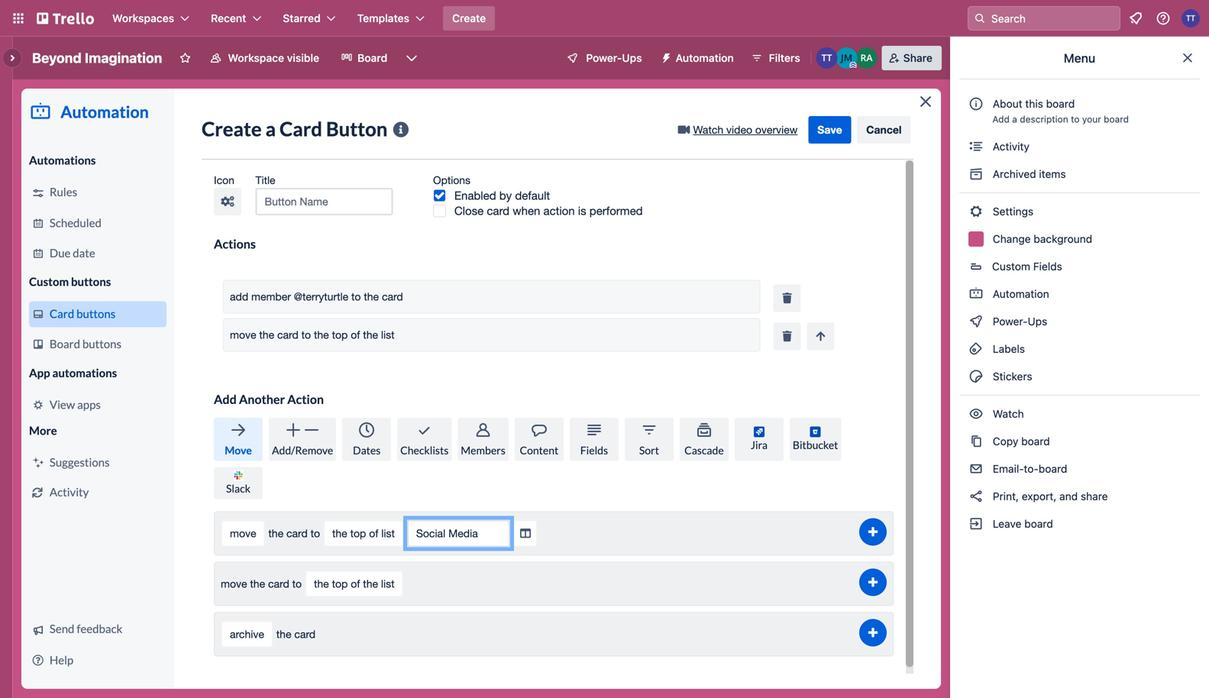 Task type: locate. For each thing, give the bounding box(es) containing it.
1 vertical spatial power-
[[993, 315, 1028, 328]]

sm image inside stickers link
[[969, 369, 984, 384]]

sm image left settings
[[969, 204, 984, 219]]

sm image for leave board
[[969, 517, 984, 532]]

0 vertical spatial power-ups
[[587, 52, 643, 64]]

ups down primary element
[[622, 52, 643, 64]]

workspace visible button
[[201, 46, 329, 70]]

copy board
[[991, 435, 1051, 448]]

automation left filters button
[[676, 52, 734, 64]]

0 horizontal spatial ups
[[622, 52, 643, 64]]

4 sm image from the top
[[969, 342, 984, 357]]

ups
[[622, 52, 643, 64], [1028, 315, 1048, 328]]

sm image for watch
[[969, 407, 984, 422]]

0 horizontal spatial automation
[[676, 52, 734, 64]]

sm image left watch in the bottom of the page
[[969, 407, 984, 422]]

0 horizontal spatial power-ups
[[587, 52, 643, 64]]

sm image inside print, export, and share link
[[969, 489, 984, 504]]

search image
[[975, 12, 987, 24]]

1 vertical spatial power-ups
[[991, 315, 1051, 328]]

leave board link
[[960, 512, 1201, 537]]

1 vertical spatial automation
[[991, 288, 1050, 300]]

automation inside the automation link
[[991, 288, 1050, 300]]

terry turtle (terryturtle) image
[[1182, 9, 1201, 28], [817, 47, 838, 69]]

beyond imagination
[[32, 50, 162, 66]]

ruby anderson (rubyanderson7) image
[[857, 47, 878, 69]]

sm image left archived at top right
[[969, 167, 984, 182]]

starred button
[[274, 6, 345, 31]]

sm image
[[655, 46, 676, 67], [969, 167, 984, 182], [969, 204, 984, 219], [969, 407, 984, 422], [969, 462, 984, 477], [969, 489, 984, 504]]

power-ups inside button
[[587, 52, 643, 64]]

sm image inside email-to-board link
[[969, 462, 984, 477]]

sm image inside archived items link
[[969, 167, 984, 182]]

sm image inside 'activity' link
[[969, 139, 984, 154]]

change background
[[991, 233, 1093, 245]]

power-ups down primary element
[[587, 52, 643, 64]]

board
[[1047, 97, 1076, 110], [1105, 114, 1130, 125], [1022, 435, 1051, 448], [1039, 463, 1068, 475], [1025, 518, 1054, 530]]

this member is an admin of this board. image
[[850, 62, 857, 69]]

sm image left email-
[[969, 462, 984, 477]]

visible
[[287, 52, 320, 64]]

ups inside button
[[622, 52, 643, 64]]

starred
[[283, 12, 321, 24]]

share
[[904, 52, 933, 64]]

sm image inside the automation link
[[969, 287, 984, 302]]

sm image inside the labels link
[[969, 342, 984, 357]]

sm image inside copy board link
[[969, 434, 984, 449]]

add
[[993, 114, 1010, 125]]

labels link
[[960, 337, 1201, 362]]

1 sm image from the top
[[969, 139, 984, 154]]

star or unstar board image
[[179, 52, 191, 64]]

sm image left the print,
[[969, 489, 984, 504]]

custom fields button
[[960, 255, 1201, 279]]

templates
[[357, 12, 410, 24]]

beyond
[[32, 50, 82, 66]]

to
[[1072, 114, 1080, 125]]

this
[[1026, 97, 1044, 110]]

power-ups up labels
[[991, 315, 1051, 328]]

board right your
[[1105, 114, 1130, 125]]

1 horizontal spatial ups
[[1028, 315, 1048, 328]]

activity
[[991, 140, 1030, 153]]

power- up labels
[[993, 315, 1028, 328]]

sm image for settings
[[969, 204, 984, 219]]

3 sm image from the top
[[969, 314, 984, 329]]

power- down primary element
[[587, 52, 622, 64]]

7 sm image from the top
[[969, 517, 984, 532]]

automation down custom fields
[[991, 288, 1050, 300]]

jeremy miller (jeremymiller198) image
[[837, 47, 858, 69]]

sm image for copy board
[[969, 434, 984, 449]]

power-ups
[[587, 52, 643, 64], [991, 315, 1051, 328]]

2 sm image from the top
[[969, 287, 984, 302]]

print, export, and share
[[991, 490, 1109, 503]]

0 horizontal spatial power-
[[587, 52, 622, 64]]

sm image for activity
[[969, 139, 984, 154]]

1 horizontal spatial automation
[[991, 288, 1050, 300]]

customize views image
[[405, 50, 420, 66]]

1 vertical spatial terry turtle (terryturtle) image
[[817, 47, 838, 69]]

power-ups button
[[556, 46, 652, 70]]

sm image right power-ups button
[[655, 46, 676, 67]]

filters button
[[747, 46, 805, 70]]

5 sm image from the top
[[969, 369, 984, 384]]

1 horizontal spatial terry turtle (terryturtle) image
[[1182, 9, 1201, 28]]

Search field
[[968, 6, 1121, 31]]

leave
[[993, 518, 1022, 530]]

0 vertical spatial automation
[[676, 52, 734, 64]]

1 horizontal spatial power-
[[993, 315, 1028, 328]]

power- inside button
[[587, 52, 622, 64]]

0 vertical spatial ups
[[622, 52, 643, 64]]

automation
[[676, 52, 734, 64], [991, 288, 1050, 300]]

board down export,
[[1025, 518, 1054, 530]]

sm image for stickers
[[969, 369, 984, 384]]

back to home image
[[37, 6, 94, 31]]

terry turtle (terryturtle) image right open information menu image
[[1182, 9, 1201, 28]]

automation inside automation 'button'
[[676, 52, 734, 64]]

workspace visible
[[228, 52, 320, 64]]

primary element
[[0, 0, 1210, 37]]

archived items link
[[960, 162, 1201, 187]]

to-
[[1025, 463, 1039, 475]]

sm image inside power-ups link
[[969, 314, 984, 329]]

items
[[1040, 168, 1067, 180]]

power-
[[587, 52, 622, 64], [993, 315, 1028, 328]]

terry turtle (terryturtle) image left the this member is an admin of this board. image
[[817, 47, 838, 69]]

create button
[[443, 6, 495, 31]]

sm image inside "settings" link
[[969, 204, 984, 219]]

change background link
[[960, 227, 1201, 251]]

watch
[[991, 408, 1028, 420]]

sm image
[[969, 139, 984, 154], [969, 287, 984, 302], [969, 314, 984, 329], [969, 342, 984, 357], [969, 369, 984, 384], [969, 434, 984, 449], [969, 517, 984, 532]]

ups down the automation link
[[1028, 315, 1048, 328]]

board up to-
[[1022, 435, 1051, 448]]

sm image inside watch link
[[969, 407, 984, 422]]

Board name text field
[[24, 46, 170, 70]]

0 vertical spatial power-
[[587, 52, 622, 64]]

1 vertical spatial ups
[[1028, 315, 1048, 328]]

fields
[[1034, 260, 1063, 273]]

0 horizontal spatial terry turtle (terryturtle) image
[[817, 47, 838, 69]]

sm image inside leave board link
[[969, 517, 984, 532]]

6 sm image from the top
[[969, 434, 984, 449]]

workspaces button
[[103, 6, 199, 31]]

sm image for print, export, and share
[[969, 489, 984, 504]]

print, export, and share link
[[960, 485, 1201, 509]]

1 horizontal spatial power-ups
[[991, 315, 1051, 328]]



Task type: describe. For each thing, give the bounding box(es) containing it.
activity link
[[960, 135, 1201, 159]]

filters
[[770, 52, 801, 64]]

automation link
[[960, 282, 1201, 307]]

stickers link
[[960, 365, 1201, 389]]

sm image inside automation 'button'
[[655, 46, 676, 67]]

email-to-board
[[991, 463, 1068, 475]]

email-
[[993, 463, 1025, 475]]

automation button
[[655, 46, 744, 70]]

workspace
[[228, 52, 284, 64]]

custom fields
[[993, 260, 1063, 273]]

description
[[1021, 114, 1069, 125]]

stickers
[[991, 370, 1033, 383]]

share
[[1082, 490, 1109, 503]]

recent
[[211, 12, 246, 24]]

watch link
[[960, 402, 1201, 427]]

power-ups link
[[960, 310, 1201, 334]]

open information menu image
[[1156, 11, 1172, 26]]

settings link
[[960, 199, 1201, 224]]

share button
[[883, 46, 942, 70]]

sm image for labels
[[969, 342, 984, 357]]

about this board add a description to your board
[[993, 97, 1130, 125]]

archived items
[[991, 168, 1067, 180]]

recent button
[[202, 6, 271, 31]]

board link
[[332, 46, 397, 70]]

templates button
[[348, 6, 434, 31]]

board
[[358, 52, 388, 64]]

settings
[[991, 205, 1034, 218]]

about
[[994, 97, 1023, 110]]

sm image for power-ups
[[969, 314, 984, 329]]

leave board
[[991, 518, 1054, 530]]

print,
[[993, 490, 1020, 503]]

board up print, export, and share
[[1039, 463, 1068, 475]]

sm image for email-to-board
[[969, 462, 984, 477]]

a
[[1013, 114, 1018, 125]]

change
[[993, 233, 1032, 245]]

0 notifications image
[[1127, 9, 1146, 28]]

archived
[[993, 168, 1037, 180]]

background
[[1034, 233, 1093, 245]]

copy board link
[[960, 430, 1201, 454]]

sm image for automation
[[969, 287, 984, 302]]

imagination
[[85, 50, 162, 66]]

your
[[1083, 114, 1102, 125]]

export,
[[1023, 490, 1057, 503]]

0 vertical spatial terry turtle (terryturtle) image
[[1182, 9, 1201, 28]]

menu
[[1065, 51, 1096, 65]]

copy
[[993, 435, 1019, 448]]

labels
[[991, 343, 1026, 355]]

email-to-board link
[[960, 457, 1201, 482]]

workspaces
[[112, 12, 174, 24]]

and
[[1060, 490, 1079, 503]]

custom
[[993, 260, 1031, 273]]

board up to
[[1047, 97, 1076, 110]]

sm image for archived items
[[969, 167, 984, 182]]

create
[[453, 12, 486, 24]]



Task type: vqa. For each thing, say whether or not it's contained in the screenshot.
bottommost Ups
yes



